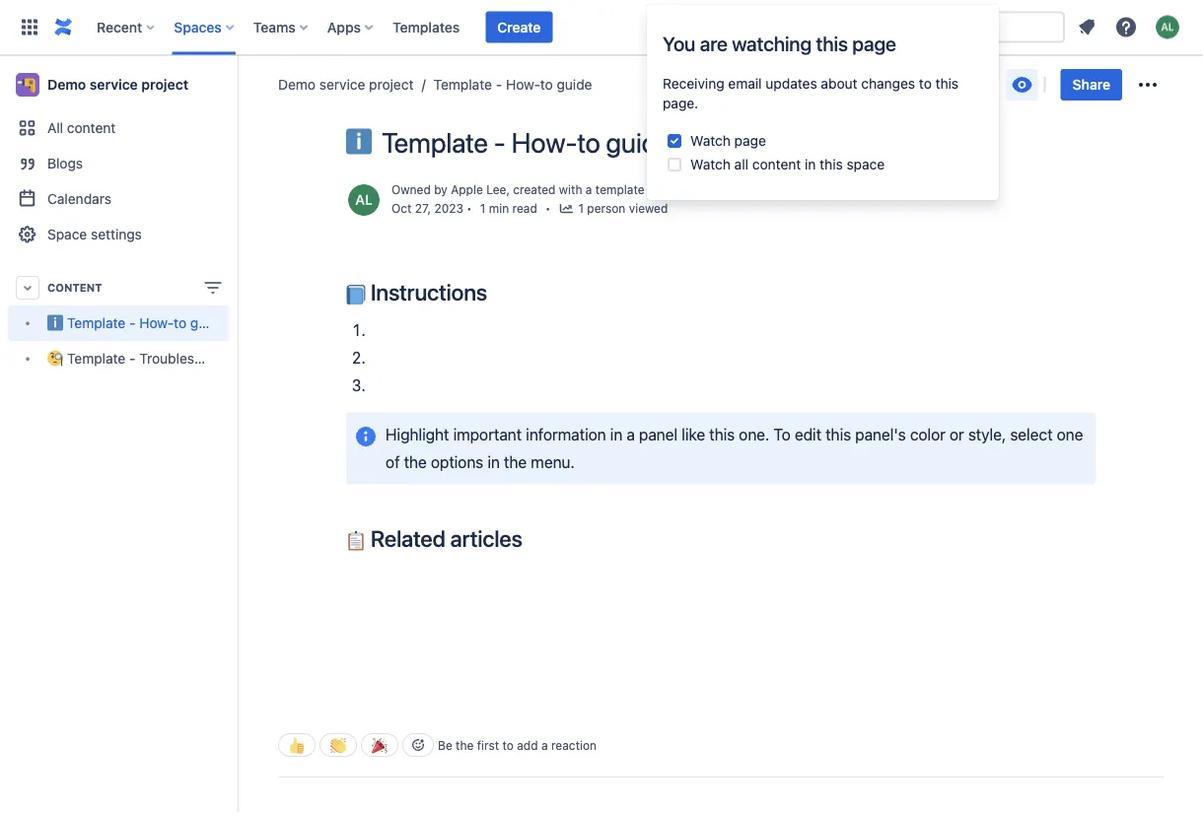 Task type: describe. For each thing, give the bounding box(es) containing it.
:thumbsup: image
[[289, 738, 305, 754]]

calendars
[[47, 191, 111, 207]]

appswitcher icon image
[[18, 15, 41, 39]]

:clipboard: image
[[346, 531, 366, 551]]

receiving
[[663, 75, 725, 92]]

menu.
[[531, 453, 575, 471]]

0 vertical spatial guide
[[557, 76, 592, 93]]

person
[[587, 202, 626, 216]]

oct 27, 2023
[[392, 202, 464, 216]]

spaces button
[[168, 11, 241, 43]]

important
[[453, 426, 522, 444]]

add reaction image
[[410, 738, 426, 754]]

to inside tree
[[174, 315, 186, 331]]

demo inside space element
[[47, 76, 86, 93]]

panel
[[639, 426, 678, 444]]

related
[[371, 525, 446, 552]]

space settings link
[[8, 217, 229, 252]]

service inside space element
[[90, 76, 138, 93]]

banner containing recent
[[0, 0, 1203, 55]]

this inside the receiving email updates about changes to this page.
[[936, 75, 959, 92]]

oct
[[392, 202, 412, 216]]

one
[[1057, 426, 1083, 444]]

one.
[[739, 426, 770, 444]]

:blue_book: image
[[346, 285, 366, 305]]

1 horizontal spatial page
[[852, 32, 896, 55]]

,
[[506, 183, 510, 197]]

to inside the receiving email updates about changes to this page.
[[919, 75, 932, 92]]

create link
[[486, 11, 553, 43]]

of
[[386, 453, 400, 471]]

0 vertical spatial how-
[[506, 76, 540, 93]]

add
[[517, 739, 538, 753]]

share button
[[1061, 69, 1122, 101]]

1 vertical spatial guide
[[606, 126, 671, 159]]

all content
[[47, 120, 116, 136]]

updates
[[766, 75, 817, 92]]

owned by apple lee , created with a template
[[392, 183, 645, 197]]

create
[[497, 19, 541, 35]]

this inside watch page watch all content in this space
[[820, 156, 843, 173]]

1 for 1 person viewed
[[578, 202, 584, 216]]

to
[[774, 426, 791, 444]]

content inside space element
[[67, 120, 116, 136]]

2 vertical spatial a
[[541, 739, 548, 753]]

1 vertical spatial template - how-to guide
[[382, 126, 671, 159]]

copy image
[[485, 280, 509, 304]]

- left troubleshooting
[[129, 351, 136, 367]]

2 watch from the top
[[690, 156, 731, 173]]

:blue_book: image
[[346, 285, 366, 305]]

notification icon image
[[1075, 15, 1099, 39]]

this right like
[[709, 426, 735, 444]]

more actions image
[[1136, 73, 1160, 97]]

article
[[246, 351, 286, 367]]

created
[[513, 183, 556, 197]]

apps
[[327, 19, 361, 35]]

stop watching image
[[1011, 73, 1034, 97]]

tree inside space element
[[8, 306, 286, 377]]

1 vertical spatial in
[[610, 426, 623, 444]]

read
[[512, 202, 537, 216]]

1 person viewed button
[[559, 200, 668, 219]]

collapse sidebar image
[[215, 65, 258, 105]]

1 horizontal spatial the
[[456, 739, 474, 753]]

confluence image
[[51, 15, 75, 39]]

all
[[47, 120, 63, 136]]

apple lee image
[[348, 184, 380, 216]]

- up lee
[[494, 126, 506, 159]]

0 horizontal spatial the
[[404, 453, 427, 471]]

2 demo service project from the left
[[278, 76, 414, 93]]

be
[[438, 739, 452, 753]]

template
[[596, 183, 645, 197]]

highlight
[[386, 426, 449, 444]]

teams button
[[247, 11, 315, 43]]

2 project from the left
[[369, 76, 414, 93]]

highlight important information in a panel like this one. to edit this panel's color or style, select one of the options in the menu.
[[386, 426, 1087, 471]]

viewed
[[629, 202, 668, 216]]

page.
[[663, 95, 698, 111]]

0 horizontal spatial demo service project link
[[8, 65, 229, 105]]

with a template button
[[559, 181, 645, 199]]

like
[[682, 426, 705, 444]]

content button
[[8, 270, 229, 306]]

0 vertical spatial template - how-to guide
[[434, 76, 592, 93]]

to up with a template 'button'
[[577, 126, 600, 159]]

apple
[[451, 183, 483, 197]]

demo service project inside demo service project link
[[47, 76, 188, 93]]

2 horizontal spatial the
[[504, 453, 527, 471]]

by
[[434, 183, 448, 197]]

are
[[700, 32, 728, 55]]

all content link
[[8, 110, 229, 146]]

teams
[[253, 19, 296, 35]]

watch page watch all content in this space
[[690, 133, 885, 173]]



Task type: vqa. For each thing, say whether or not it's contained in the screenshot.
Project pages
no



Task type: locate. For each thing, give the bounding box(es) containing it.
in inside watch page watch all content in this space
[[805, 156, 816, 173]]

banner
[[0, 0, 1203, 55]]

help icon image
[[1114, 15, 1138, 39]]

apps button
[[321, 11, 381, 43]]

select
[[1010, 426, 1053, 444]]

information
[[526, 426, 606, 444]]

lee
[[486, 183, 506, 197]]

1 horizontal spatial demo service project
[[278, 76, 414, 93]]

this right "edit"
[[826, 426, 851, 444]]

panel's
[[855, 426, 906, 444]]

:clap: image
[[330, 738, 346, 754], [330, 738, 346, 754]]

1 vertical spatial how-
[[511, 126, 577, 159]]

demo up all on the top of page
[[47, 76, 86, 93]]

1
[[480, 202, 486, 216], [578, 202, 584, 216]]

2 horizontal spatial a
[[627, 426, 635, 444]]

with
[[559, 183, 582, 197]]

confluence image
[[51, 15, 75, 39]]

about
[[821, 75, 858, 92]]

1 for 1 min read
[[480, 202, 486, 216]]

settings
[[91, 226, 142, 243]]

this
[[816, 32, 848, 55], [936, 75, 959, 92], [820, 156, 843, 173], [709, 426, 735, 444], [826, 426, 851, 444]]

first
[[477, 739, 499, 753]]

1 inside button
[[578, 202, 584, 216]]

how- down create link on the top left
[[506, 76, 540, 93]]

1 horizontal spatial content
[[752, 156, 801, 173]]

template - how-to guide link
[[414, 75, 592, 95], [8, 306, 229, 341]]

templates
[[393, 19, 460, 35]]

space settings
[[47, 226, 142, 243]]

template - how-to guide
[[434, 76, 592, 93], [382, 126, 671, 159], [67, 315, 226, 331]]

service up all content link
[[90, 76, 138, 93]]

changes
[[861, 75, 915, 92]]

to down create link on the top left
[[540, 76, 553, 93]]

0 vertical spatial a
[[586, 183, 592, 197]]

demo service project
[[47, 76, 188, 93], [278, 76, 414, 93]]

recent button
[[91, 11, 162, 43]]

1 down with
[[578, 202, 584, 216]]

1 horizontal spatial demo service project link
[[278, 75, 414, 95]]

demo service project link down apps popup button
[[278, 75, 414, 95]]

min
[[489, 202, 509, 216]]

the
[[404, 453, 427, 471], [504, 453, 527, 471], [456, 739, 474, 753]]

a inside highlight important information in a panel like this one. to edit this panel's color or style, select one of the options in the menu.
[[627, 426, 635, 444]]

1 demo service project from the left
[[47, 76, 188, 93]]

to right changes
[[919, 75, 932, 92]]

space element
[[0, 55, 286, 814]]

a left "panel"
[[627, 426, 635, 444]]

service down apps
[[319, 76, 365, 93]]

demo service project down apps popup button
[[278, 76, 414, 93]]

2 vertical spatial how-
[[139, 315, 174, 331]]

0 horizontal spatial in
[[488, 453, 500, 471]]

content right all on the top of page
[[67, 120, 116, 136]]

be the first to add a reaction
[[438, 739, 597, 753]]

tree
[[8, 306, 286, 377]]

this up the about in the right top of the page
[[816, 32, 848, 55]]

2 1 from the left
[[578, 202, 584, 216]]

spaces
[[174, 19, 222, 35]]

1 service from the left
[[90, 76, 138, 93]]

space
[[847, 156, 885, 173]]

1 horizontal spatial 1
[[578, 202, 584, 216]]

demo service project up all content link
[[47, 76, 188, 93]]

in
[[805, 156, 816, 173], [610, 426, 623, 444], [488, 453, 500, 471]]

1 horizontal spatial template - how-to guide link
[[414, 75, 592, 95]]

0 horizontal spatial service
[[90, 76, 138, 93]]

a
[[586, 183, 592, 197], [627, 426, 635, 444], [541, 739, 548, 753]]

page up changes
[[852, 32, 896, 55]]

0 horizontal spatial template - how-to guide link
[[8, 306, 229, 341]]

1 vertical spatial watch
[[690, 156, 731, 173]]

demo down teams "popup button"
[[278, 76, 316, 93]]

color
[[910, 426, 946, 444]]

:tada: image
[[372, 738, 388, 754], [372, 738, 388, 754]]

2 demo from the left
[[278, 76, 316, 93]]

demo service project link
[[8, 65, 229, 105], [278, 75, 414, 95]]

articles
[[450, 525, 522, 552]]

calendars link
[[8, 181, 229, 217]]

star image
[[979, 73, 1003, 97]]

share
[[1073, 76, 1111, 93]]

change view image
[[201, 276, 225, 300]]

1 1 from the left
[[480, 202, 486, 216]]

you
[[663, 32, 695, 55]]

options
[[431, 453, 484, 471]]

templates link
[[387, 11, 466, 43]]

-
[[496, 76, 502, 93], [494, 126, 506, 159], [129, 315, 136, 331], [129, 351, 136, 367]]

how- up created
[[511, 126, 577, 159]]

panel info image
[[354, 425, 378, 449]]

1 horizontal spatial service
[[319, 76, 365, 93]]

Search field
[[868, 11, 1065, 43]]

template - how-to guide link down content on the left top of page
[[8, 306, 229, 341]]

:clipboard: image
[[346, 531, 366, 551]]

page up all
[[734, 133, 766, 149]]

you are watching this page
[[663, 32, 896, 55]]

template - how-to guide down create link on the top left
[[434, 76, 592, 93]]

troubleshooting
[[139, 351, 243, 367]]

1 horizontal spatial a
[[586, 183, 592, 197]]

this left "space"
[[820, 156, 843, 173]]

2 vertical spatial guide
[[190, 315, 226, 331]]

2 vertical spatial template - how-to guide
[[67, 315, 226, 331]]

0 horizontal spatial content
[[67, 120, 116, 136]]

the left menu. at the left of page
[[504, 453, 527, 471]]

content inside watch page watch all content in this space
[[752, 156, 801, 173]]

recent
[[97, 19, 142, 35]]

a right with
[[586, 183, 592, 197]]

reaction
[[551, 739, 597, 753]]

template - how-to guide inside tree
[[67, 315, 226, 331]]

demo service project link up all content link
[[8, 65, 229, 105]]

how-
[[506, 76, 540, 93], [511, 126, 577, 159], [139, 315, 174, 331]]

1 min read
[[480, 202, 537, 216]]

1 vertical spatial content
[[752, 156, 801, 173]]

guide inside tree
[[190, 315, 226, 331]]

1 demo from the left
[[47, 76, 86, 93]]

1 left min
[[480, 202, 486, 216]]

1 horizontal spatial in
[[610, 426, 623, 444]]

template - troubleshooting article link
[[8, 341, 286, 377]]

0 horizontal spatial demo service project
[[47, 76, 188, 93]]

watch down page.
[[690, 133, 731, 149]]

receiving email updates about changes to this page.
[[663, 75, 959, 111]]

1 vertical spatial a
[[627, 426, 635, 444]]

how- up template - troubleshooting article link
[[139, 315, 174, 331]]

2 horizontal spatial guide
[[606, 126, 671, 159]]

content
[[47, 282, 102, 294]]

to
[[919, 75, 932, 92], [540, 76, 553, 93], [577, 126, 600, 159], [174, 315, 186, 331], [502, 739, 514, 753]]

template - how-to guide up created
[[382, 126, 671, 159]]

owned
[[392, 183, 431, 197]]

template - how-to guide up template - troubleshooting article link
[[67, 315, 226, 331]]

style,
[[968, 426, 1006, 444]]

page inside watch page watch all content in this space
[[734, 133, 766, 149]]

2 service from the left
[[319, 76, 365, 93]]

or
[[950, 426, 964, 444]]

0 vertical spatial page
[[852, 32, 896, 55]]

to up 'template - troubleshooting article'
[[174, 315, 186, 331]]

0 horizontal spatial page
[[734, 133, 766, 149]]

0 vertical spatial template - how-to guide link
[[414, 75, 592, 95]]

0 vertical spatial in
[[805, 156, 816, 173]]

your profile and preferences image
[[1156, 15, 1180, 39]]

instructions
[[366, 279, 487, 306]]

template - how-to guide link down create link on the top left
[[414, 75, 592, 95]]

0 vertical spatial content
[[67, 120, 116, 136]]

template
[[434, 76, 492, 93], [382, 126, 488, 159], [67, 315, 126, 331], [67, 351, 126, 367]]

copy image
[[520, 526, 544, 550]]

project inside space element
[[141, 76, 188, 93]]

27,
[[415, 202, 431, 216]]

in left "space"
[[805, 156, 816, 173]]

- down create link on the top left
[[496, 76, 502, 93]]

1 vertical spatial template - how-to guide link
[[8, 306, 229, 341]]

0 horizontal spatial project
[[141, 76, 188, 93]]

related articles
[[366, 525, 522, 552]]

0 horizontal spatial 1
[[480, 202, 486, 216]]

project up all content link
[[141, 76, 188, 93]]

project down "templates" link
[[369, 76, 414, 93]]

content right all
[[752, 156, 801, 173]]

1 horizontal spatial demo
[[278, 76, 316, 93]]

tree containing template - how-to guide
[[8, 306, 286, 377]]

1 horizontal spatial project
[[369, 76, 414, 93]]

:thumbsup: image
[[289, 738, 305, 754]]

template - troubleshooting article
[[67, 351, 286, 367]]

the right be
[[456, 739, 474, 753]]

space
[[47, 226, 87, 243]]

edit
[[795, 426, 822, 444]]

email
[[728, 75, 762, 92]]

1 project from the left
[[141, 76, 188, 93]]

1 horizontal spatial guide
[[557, 76, 592, 93]]

- down the "content" dropdown button
[[129, 315, 136, 331]]

0 vertical spatial watch
[[690, 133, 731, 149]]

1 watch from the top
[[690, 133, 731, 149]]

guide
[[557, 76, 592, 93], [606, 126, 671, 159], [190, 315, 226, 331]]

:information_source: image
[[346, 129, 372, 154], [346, 129, 372, 154]]

the right the of
[[404, 453, 427, 471]]

1 person viewed
[[578, 202, 668, 216]]

this left star image
[[936, 75, 959, 92]]

how- inside space element
[[139, 315, 174, 331]]

content
[[67, 120, 116, 136], [752, 156, 801, 173]]

2 horizontal spatial in
[[805, 156, 816, 173]]

global element
[[12, 0, 864, 55]]

watching
[[732, 32, 812, 55]]

in down important
[[488, 453, 500, 471]]

2 vertical spatial in
[[488, 453, 500, 471]]

blogs link
[[8, 146, 229, 181]]

apple lee link
[[451, 183, 506, 197]]

2023
[[434, 202, 464, 216]]

watch left all
[[690, 156, 731, 173]]

0 horizontal spatial guide
[[190, 315, 226, 331]]

0 horizontal spatial a
[[541, 739, 548, 753]]

all
[[734, 156, 749, 173]]

to left add at the left bottom of page
[[502, 739, 514, 753]]

blogs
[[47, 155, 83, 172]]

a right add at the left bottom of page
[[541, 739, 548, 753]]

in left "panel"
[[610, 426, 623, 444]]

0 horizontal spatial demo
[[47, 76, 86, 93]]

1 vertical spatial page
[[734, 133, 766, 149]]



